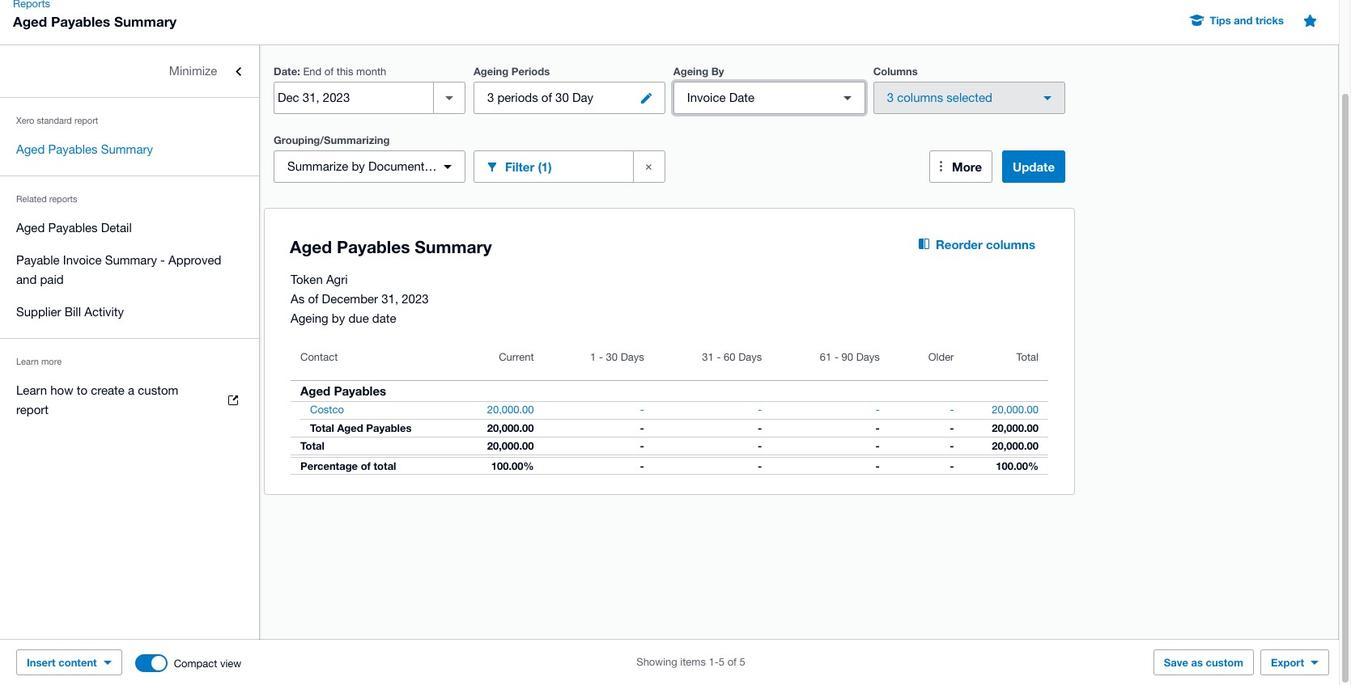 Task type: locate. For each thing, give the bounding box(es) containing it.
3 inside button
[[487, 91, 494, 104]]

report
[[74, 116, 98, 125], [16, 403, 49, 417]]

older button
[[890, 342, 964, 381]]

aged payables summary down 'xero standard report'
[[16, 142, 153, 156]]

1 horizontal spatial columns
[[986, 237, 1035, 252]]

0 horizontal spatial days
[[621, 351, 644, 364]]

agri
[[326, 273, 348, 287]]

0 horizontal spatial custom
[[138, 384, 178, 398]]

30 inside report output element
[[606, 351, 618, 364]]

custom inside button
[[1206, 657, 1244, 670]]

summarize by document type
[[287, 159, 453, 173]]

3 - link from the left
[[866, 402, 890, 419]]

0 horizontal spatial 30
[[555, 91, 569, 104]]

1 vertical spatial by
[[332, 312, 345, 325]]

type
[[428, 159, 453, 173]]

report output element
[[291, 342, 1048, 475]]

summary for aged payables summary link at the top
[[101, 142, 153, 156]]

0 vertical spatial date
[[274, 65, 297, 78]]

invoice
[[687, 91, 726, 104], [63, 253, 102, 267]]

2 horizontal spatial ageing
[[673, 65, 708, 78]]

2 learn from the top
[[16, 384, 47, 398]]

31 - 60 days button
[[654, 342, 772, 381]]

by
[[352, 159, 365, 173], [332, 312, 345, 325]]

- link down 31 - 60 days
[[748, 402, 772, 419]]

0 horizontal spatial report
[[16, 403, 49, 417]]

reorder
[[936, 237, 983, 252]]

aged payables summary
[[13, 13, 177, 30], [16, 142, 153, 156]]

current
[[499, 351, 534, 364]]

by left due
[[332, 312, 345, 325]]

summary down the aged payables detail link
[[105, 253, 157, 267]]

ageing down 'as'
[[291, 312, 328, 325]]

0 vertical spatial columns
[[897, 91, 943, 104]]

1 horizontal spatial 20,000.00 link
[[982, 402, 1048, 419]]

date : end of this month
[[274, 65, 386, 78]]

1 learn from the top
[[16, 357, 39, 367]]

month
[[356, 66, 386, 78]]

0 vertical spatial learn
[[16, 357, 39, 367]]

5
[[719, 657, 725, 669], [740, 657, 745, 669]]

columns
[[897, 91, 943, 104], [986, 237, 1035, 252]]

of right 'as'
[[308, 292, 319, 306]]

1 vertical spatial and
[[16, 273, 37, 287]]

ageing periods
[[474, 65, 550, 78]]

days inside the 31 - 60 days button
[[738, 351, 762, 364]]

custom right as
[[1206, 657, 1244, 670]]

learn down learn more
[[16, 384, 47, 398]]

0 vertical spatial invoice
[[687, 91, 726, 104]]

31 - 60 days
[[702, 351, 762, 364]]

0 horizontal spatial 3
[[487, 91, 494, 104]]

1
[[590, 351, 596, 364]]

summary up minimize button
[[114, 13, 177, 30]]

date
[[274, 65, 297, 78], [729, 91, 755, 104]]

3 periods of 30 day button
[[474, 82, 665, 114]]

1 3 from the left
[[487, 91, 494, 104]]

5 right 1-
[[740, 657, 745, 669]]

to
[[77, 384, 87, 398]]

1 horizontal spatial 3
[[887, 91, 894, 104]]

1 vertical spatial 30
[[606, 351, 618, 364]]

more button
[[929, 151, 993, 183]]

2 vertical spatial summary
[[105, 253, 157, 267]]

summary
[[114, 13, 177, 30], [101, 142, 153, 156], [105, 253, 157, 267]]

61 - 90 days button
[[772, 342, 890, 381]]

1 vertical spatial summary
[[101, 142, 153, 156]]

2 3 from the left
[[887, 91, 894, 104]]

3 for 3 columns selected
[[887, 91, 894, 104]]

summarize by document type button
[[274, 151, 465, 183]]

custom
[[138, 384, 178, 398], [1206, 657, 1244, 670]]

1 days from the left
[[621, 351, 644, 364]]

0 horizontal spatial invoice
[[63, 253, 102, 267]]

1 20,000.00 link from the left
[[477, 402, 544, 419]]

0 vertical spatial aged payables summary
[[13, 13, 177, 30]]

1 - 30 days
[[590, 351, 644, 364]]

0 horizontal spatial and
[[16, 273, 37, 287]]

grouping/summarizing
[[274, 134, 390, 147]]

by inside popup button
[[352, 159, 365, 173]]

1 horizontal spatial by
[[352, 159, 365, 173]]

showing
[[637, 657, 677, 669]]

content
[[58, 657, 97, 670]]

1 5 from the left
[[719, 657, 725, 669]]

filter (1)
[[505, 159, 552, 174]]

1 horizontal spatial report
[[74, 116, 98, 125]]

1 vertical spatial columns
[[986, 237, 1035, 252]]

custom right a in the left bottom of the page
[[138, 384, 178, 398]]

0 horizontal spatial by
[[332, 312, 345, 325]]

1 vertical spatial date
[[729, 91, 755, 104]]

learn how to create a custom report
[[16, 384, 178, 417]]

insert
[[27, 657, 56, 670]]

0 horizontal spatial columns
[[897, 91, 943, 104]]

1 vertical spatial custom
[[1206, 657, 1244, 670]]

- link down 1 - 30 days
[[630, 402, 654, 419]]

list of convenience dates image
[[433, 82, 465, 114]]

this
[[337, 66, 353, 78]]

costco link
[[291, 402, 354, 419]]

1 horizontal spatial 100.00%
[[996, 460, 1039, 473]]

30 right 1
[[606, 351, 618, 364]]

31,
[[382, 292, 398, 306]]

0 vertical spatial by
[[352, 159, 365, 173]]

day
[[572, 91, 593, 104]]

0 vertical spatial custom
[[138, 384, 178, 398]]

invoice down ageing by
[[687, 91, 726, 104]]

and
[[1234, 14, 1253, 27], [16, 273, 37, 287]]

supplier
[[16, 305, 61, 319]]

of left this
[[325, 66, 334, 78]]

- link down 61 - 90 days
[[866, 402, 890, 419]]

report down learn more
[[16, 403, 49, 417]]

as
[[1191, 657, 1203, 670]]

token agri as of december 31, 2023 ageing by due date
[[291, 273, 429, 325]]

1 100.00% from the left
[[491, 460, 534, 473]]

filter (1) button
[[474, 151, 633, 183]]

learn
[[16, 357, 39, 367], [16, 384, 47, 398]]

learn for learn more
[[16, 357, 39, 367]]

1 vertical spatial invoice
[[63, 253, 102, 267]]

0 vertical spatial report
[[74, 116, 98, 125]]

31
[[702, 351, 714, 364]]

payables up minimize button
[[51, 13, 110, 30]]

days right 60 at bottom
[[738, 351, 762, 364]]

by inside token agri as of december 31, 2023 ageing by due date
[[332, 312, 345, 325]]

invoice down aged payables detail
[[63, 253, 102, 267]]

columns inside reorder columns button
[[986, 237, 1035, 252]]

ageing
[[474, 65, 509, 78], [673, 65, 708, 78], [291, 312, 328, 325]]

aged
[[13, 13, 47, 30], [16, 142, 45, 156], [16, 221, 45, 235], [300, 384, 330, 398], [337, 422, 363, 435]]

related
[[16, 194, 47, 204]]

of left total
[[361, 460, 371, 473]]

standard
[[37, 116, 72, 125]]

of inside button
[[541, 91, 552, 104]]

total
[[1016, 351, 1039, 364], [310, 422, 334, 435], [300, 440, 325, 453]]

0 horizontal spatial ageing
[[291, 312, 328, 325]]

and right tips
[[1234, 14, 1253, 27]]

ageing up periods
[[474, 65, 509, 78]]

1 vertical spatial learn
[[16, 384, 47, 398]]

of
[[325, 66, 334, 78], [541, 91, 552, 104], [308, 292, 319, 306], [361, 460, 371, 473], [728, 657, 737, 669]]

1 horizontal spatial 5
[[740, 657, 745, 669]]

1 horizontal spatial invoice
[[687, 91, 726, 104]]

-
[[160, 253, 165, 267], [599, 351, 603, 364], [717, 351, 721, 364], [835, 351, 839, 364], [640, 404, 644, 416], [758, 404, 762, 416], [876, 404, 880, 416], [950, 404, 954, 416], [640, 422, 644, 435], [758, 422, 762, 435], [876, 422, 880, 435], [950, 422, 954, 435], [640, 440, 644, 453], [758, 440, 762, 453], [876, 440, 880, 453], [950, 440, 954, 453], [640, 460, 644, 473], [758, 460, 762, 473], [876, 460, 880, 473], [950, 460, 954, 473]]

approved
[[168, 253, 221, 267]]

reorder columns button
[[906, 228, 1048, 261]]

2 horizontal spatial days
[[856, 351, 880, 364]]

days for 1 - 30 days
[[621, 351, 644, 364]]

3 down columns
[[887, 91, 894, 104]]

61 - 90 days
[[820, 351, 880, 364]]

report right standard
[[74, 116, 98, 125]]

3 days from the left
[[856, 351, 880, 364]]

1 vertical spatial report
[[16, 403, 49, 417]]

aged payables summary up minimize button
[[13, 13, 177, 30]]

days for 31 - 60 days
[[738, 351, 762, 364]]

1 horizontal spatial ageing
[[474, 65, 509, 78]]

tricks
[[1256, 14, 1284, 27]]

ageing for ageing periods
[[474, 65, 509, 78]]

1 horizontal spatial and
[[1234, 14, 1253, 27]]

learn inside learn how to create a custom report
[[16, 384, 47, 398]]

30 left day
[[555, 91, 569, 104]]

1 horizontal spatial custom
[[1206, 657, 1244, 670]]

invoice date button
[[673, 82, 865, 114]]

3 periods of 30 day
[[487, 91, 593, 104]]

of inside report output element
[[361, 460, 371, 473]]

- link down older
[[940, 402, 964, 419]]

days inside 61 - 90 days button
[[856, 351, 880, 364]]

columns right reorder
[[986, 237, 1035, 252]]

summary down minimize button
[[101, 142, 153, 156]]

0 horizontal spatial 20,000.00 link
[[477, 402, 544, 419]]

ageing left by
[[673, 65, 708, 78]]

0 vertical spatial and
[[1234, 14, 1253, 27]]

20,000.00 link
[[477, 402, 544, 419], [982, 402, 1048, 419]]

export button
[[1261, 650, 1329, 676]]

5 right items
[[719, 657, 725, 669]]

20,000.00 link down the current button
[[477, 402, 544, 419]]

3 left periods
[[487, 91, 494, 104]]

20,000.00 link down 'total' button
[[982, 402, 1048, 419]]

days right 90
[[856, 351, 880, 364]]

1 horizontal spatial 30
[[606, 351, 618, 364]]

due
[[348, 312, 369, 325]]

2 days from the left
[[738, 351, 762, 364]]

view
[[220, 658, 241, 670]]

- inside the payable invoice summary - approved and paid
[[160, 253, 165, 267]]

0 horizontal spatial 5
[[719, 657, 725, 669]]

of right periods
[[541, 91, 552, 104]]

summary inside the payable invoice summary - approved and paid
[[105, 253, 157, 267]]

percentage
[[300, 460, 358, 473]]

payables
[[51, 13, 110, 30], [48, 142, 98, 156], [48, 221, 98, 235], [334, 384, 386, 398], [366, 422, 412, 435]]

how
[[50, 384, 73, 398]]

learn left more
[[16, 357, 39, 367]]

columns down columns
[[897, 91, 943, 104]]

as
[[291, 292, 305, 306]]

of right 1-
[[728, 657, 737, 669]]

0 vertical spatial total
[[1016, 351, 1039, 364]]

days inside the 1 - 30 days button
[[621, 351, 644, 364]]

remove from favorites image
[[1294, 4, 1326, 36]]

1 horizontal spatial date
[[729, 91, 755, 104]]

(1)
[[538, 159, 552, 174]]

0 horizontal spatial 100.00%
[[491, 460, 534, 473]]

document
[[368, 159, 425, 173]]

1 vertical spatial total
[[310, 422, 334, 435]]

ageing inside token agri as of december 31, 2023 ageing by due date
[[291, 312, 328, 325]]

1 horizontal spatial days
[[738, 351, 762, 364]]

columns for reorder
[[986, 237, 1035, 252]]

days right 1
[[621, 351, 644, 364]]

percentage of total
[[300, 460, 396, 473]]

by down grouping/summarizing
[[352, 159, 365, 173]]

and down payable
[[16, 273, 37, 287]]

save as custom
[[1164, 657, 1244, 670]]



Task type: vqa. For each thing, say whether or not it's contained in the screenshot.
1
yes



Task type: describe. For each thing, give the bounding box(es) containing it.
2023
[[402, 292, 429, 306]]

save
[[1164, 657, 1188, 670]]

older
[[928, 351, 954, 364]]

of inside token agri as of december 31, 2023 ageing by due date
[[308, 292, 319, 306]]

aged payables summary link
[[0, 134, 259, 166]]

1 vertical spatial aged payables summary
[[16, 142, 153, 156]]

supplier bill activity link
[[0, 296, 259, 329]]

and inside the payable invoice summary - approved and paid
[[16, 273, 37, 287]]

more
[[952, 159, 982, 174]]

:
[[297, 65, 300, 78]]

Select end date field
[[274, 83, 433, 113]]

2 - link from the left
[[748, 402, 772, 419]]

contact
[[300, 351, 338, 364]]

minimize button
[[0, 55, 259, 87]]

payables down 'xero standard report'
[[48, 142, 98, 156]]

days for 61 - 90 days
[[856, 351, 880, 364]]

compact
[[174, 658, 217, 670]]

invoice inside popup button
[[687, 91, 726, 104]]

total button
[[964, 342, 1048, 381]]

4 - link from the left
[[940, 402, 964, 419]]

export
[[1271, 657, 1304, 670]]

selected
[[947, 91, 993, 104]]

remove all filters image
[[636, 154, 662, 180]]

contact button
[[291, 342, 457, 381]]

2 vertical spatial total
[[300, 440, 325, 453]]

learn more
[[16, 357, 62, 367]]

paid
[[40, 273, 64, 287]]

tips
[[1210, 14, 1231, 27]]

token
[[291, 273, 323, 287]]

aged payables
[[300, 384, 386, 398]]

3 for 3 periods of 30 day
[[487, 91, 494, 104]]

reorder columns
[[936, 237, 1035, 252]]

items
[[680, 657, 706, 669]]

invoice date
[[687, 91, 755, 104]]

0 vertical spatial 30
[[555, 91, 569, 104]]

Report title field
[[286, 229, 880, 266]]

report inside learn how to create a custom report
[[16, 403, 49, 417]]

learn for learn how to create a custom report
[[16, 384, 47, 398]]

showing items 1-5 of 5
[[637, 657, 745, 669]]

a
[[128, 384, 134, 398]]

2 100.00% from the left
[[996, 460, 1039, 473]]

supplier bill activity
[[16, 305, 124, 319]]

end
[[303, 66, 322, 78]]

of inside date : end of this month
[[325, 66, 334, 78]]

save as custom button
[[1154, 650, 1254, 676]]

related reports
[[16, 194, 77, 204]]

2 5 from the left
[[740, 657, 745, 669]]

and inside button
[[1234, 14, 1253, 27]]

compact view
[[174, 658, 241, 670]]

columns for 3
[[897, 91, 943, 104]]

aged payables detail link
[[0, 212, 259, 244]]

invoice inside the payable invoice summary - approved and paid
[[63, 253, 102, 267]]

more
[[41, 357, 62, 367]]

60
[[724, 351, 736, 364]]

date inside popup button
[[729, 91, 755, 104]]

summarize
[[287, 159, 348, 173]]

0 horizontal spatial date
[[274, 65, 297, 78]]

by
[[711, 65, 724, 78]]

ageing for ageing by
[[673, 65, 708, 78]]

custom inside learn how to create a custom report
[[138, 384, 178, 398]]

payables down reports on the left
[[48, 221, 98, 235]]

payable
[[16, 253, 60, 267]]

detail
[[101, 221, 132, 235]]

periods
[[512, 65, 550, 78]]

1-
[[709, 657, 719, 669]]

create
[[91, 384, 125, 398]]

total aged payables
[[310, 422, 412, 435]]

columns
[[873, 65, 918, 78]]

1 - 30 days button
[[544, 342, 654, 381]]

reports
[[49, 194, 77, 204]]

2 20,000.00 link from the left
[[982, 402, 1048, 419]]

xero
[[16, 116, 34, 125]]

total inside button
[[1016, 351, 1039, 364]]

payables down the contact button
[[334, 384, 386, 398]]

0 vertical spatial summary
[[114, 13, 177, 30]]

update
[[1013, 159, 1055, 174]]

december
[[322, 292, 378, 306]]

costco
[[310, 404, 344, 416]]

minimize
[[169, 64, 217, 78]]

insert content
[[27, 657, 97, 670]]

payable invoice summary - approved and paid
[[16, 253, 221, 287]]

3 columns selected
[[887, 91, 993, 104]]

summary for payable invoice summary - approved and paid link
[[105, 253, 157, 267]]

tips and tricks button
[[1181, 7, 1294, 33]]

update button
[[1002, 151, 1065, 183]]

payables up total
[[366, 422, 412, 435]]

1 - link from the left
[[630, 402, 654, 419]]

periods
[[497, 91, 538, 104]]

total
[[374, 460, 396, 473]]

90
[[842, 351, 853, 364]]

insert content button
[[16, 650, 122, 676]]

aged payables detail
[[16, 221, 132, 235]]

date
[[372, 312, 396, 325]]

61
[[820, 351, 832, 364]]

payable invoice summary - approved and paid link
[[0, 244, 259, 296]]

bill
[[65, 305, 81, 319]]

activity
[[84, 305, 124, 319]]



